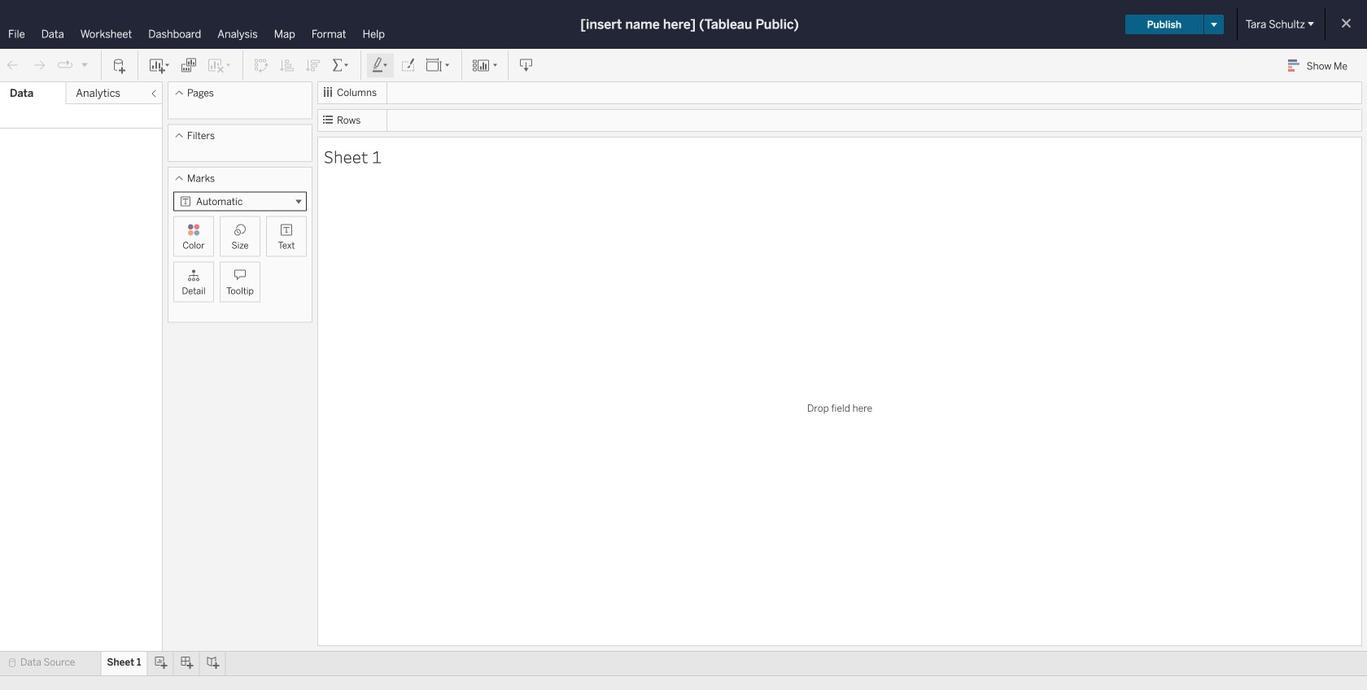 Task type: describe. For each thing, give the bounding box(es) containing it.
highlight image
[[371, 57, 390, 74]]

collapse image
[[149, 89, 159, 98]]

download image
[[518, 57, 535, 74]]

replay animation image
[[80, 60, 90, 69]]

show/hide cards image
[[472, 57, 498, 74]]

new data source image
[[112, 57, 128, 74]]



Task type: locate. For each thing, give the bounding box(es) containing it.
sort descending image
[[305, 57, 321, 74]]

fit image
[[426, 57, 452, 74]]

swap rows and columns image
[[253, 57, 269, 74]]

sort ascending image
[[279, 57, 295, 74]]

new worksheet image
[[148, 57, 171, 74]]

replay animation image
[[57, 57, 73, 73]]

clear sheet image
[[207, 57, 233, 74]]

undo image
[[5, 57, 21, 74]]

totals image
[[331, 57, 351, 74]]

redo image
[[31, 57, 47, 74]]

format workbook image
[[400, 57, 416, 74]]

duplicate image
[[181, 57, 197, 74]]



Task type: vqa. For each thing, say whether or not it's contained in the screenshot.
Once:
no



